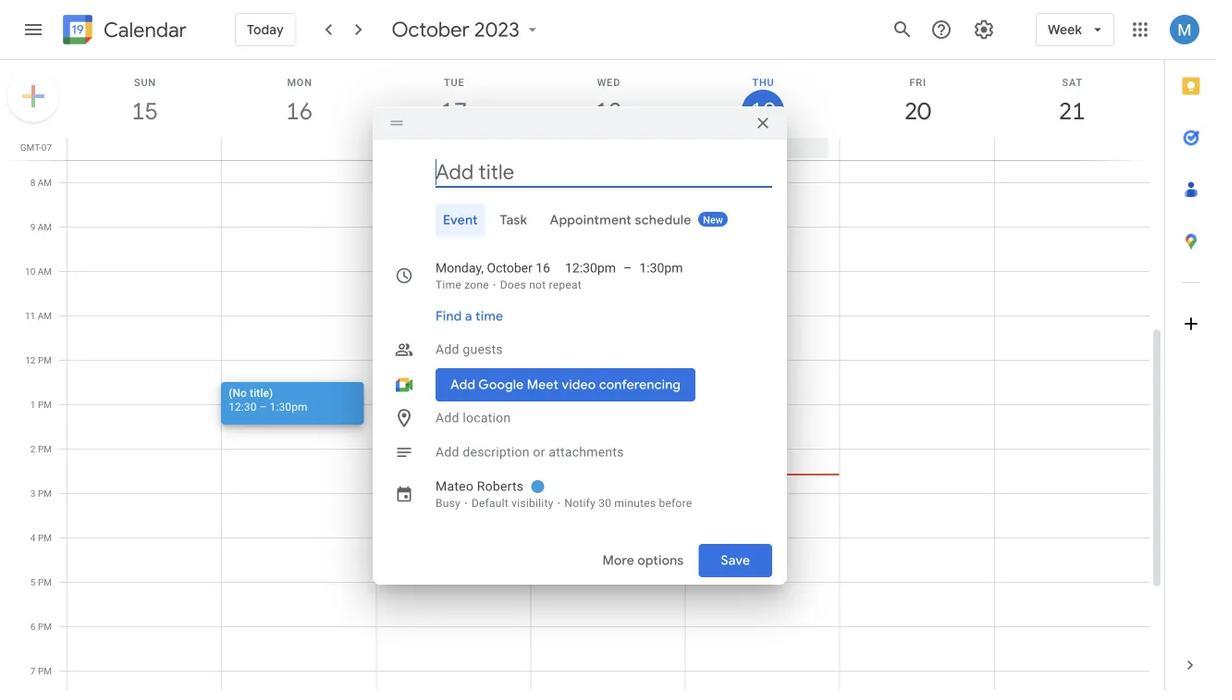 Task type: vqa. For each thing, say whether or not it's contained in the screenshot.
31 corresponding to 1
no



Task type: describe. For each thing, give the bounding box(es) containing it.
find
[[436, 308, 462, 325]]

mon
[[287, 76, 313, 88]]

16 inside "mon 16"
[[285, 96, 312, 126]]

to element
[[624, 259, 632, 278]]

15 link
[[124, 90, 166, 132]]

1 horizontal spatial tab list
[[1166, 60, 1217, 639]]

11 am
[[25, 310, 52, 321]]

pm for 4 pm
[[38, 532, 52, 543]]

20 link
[[897, 90, 939, 132]]

add for add guests
[[436, 342, 460, 357]]

pm for 12 pm
[[38, 354, 52, 365]]

1 for 1 pending task
[[711, 142, 718, 155]]

notify 30 minutes before
[[565, 497, 692, 510]]

5
[[30, 576, 36, 588]]

mateo roberts
[[436, 479, 524, 494]]

tue 17
[[440, 76, 466, 126]]

3
[[30, 488, 36, 499]]

october 2023 button
[[385, 17, 550, 43]]

1 for 1 pm
[[30, 399, 36, 410]]

calendar
[[104, 17, 187, 43]]

8
[[30, 177, 35, 188]]

repeat
[[549, 278, 582, 291]]

fri
[[910, 76, 927, 88]]

add guests
[[436, 342, 503, 357]]

wed 18
[[594, 76, 621, 126]]

week
[[1048, 21, 1083, 38]]

does not repeat
[[500, 278, 582, 291]]

busy
[[436, 497, 461, 510]]

schedule
[[635, 212, 692, 229]]

sun 15
[[130, 76, 157, 126]]

sat 21
[[1058, 76, 1085, 126]]

1 pending task row
[[59, 138, 1165, 160]]

9 am
[[30, 221, 52, 232]]

visibility
[[512, 497, 554, 510]]

grid containing 15
[[0, 60, 1165, 691]]

10
[[25, 266, 35, 277]]

6 cell from the left
[[995, 138, 1149, 160]]

sat
[[1063, 76, 1083, 88]]

20
[[904, 96, 930, 126]]

pm for 7 pm
[[38, 665, 52, 676]]

main drawer image
[[22, 19, 44, 41]]

gmt-07
[[20, 142, 52, 153]]

pm for 6 pm
[[38, 621, 52, 632]]

does
[[500, 278, 526, 291]]

attachments
[[549, 445, 624, 460]]

1 horizontal spatial 1:30pm
[[640, 260, 683, 276]]

task
[[500, 212, 528, 229]]

6 pm
[[30, 621, 52, 632]]

new element
[[699, 212, 728, 227]]

1 horizontal spatial october
[[487, 260, 533, 276]]

7
[[30, 665, 36, 676]]

add description or attachments
[[436, 445, 624, 460]]

1 horizontal spatial –
[[624, 260, 632, 276]]

monday,
[[436, 260, 484, 276]]

21 link
[[1051, 90, 1094, 132]]

1 horizontal spatial 16
[[536, 260, 551, 276]]

zone
[[465, 278, 489, 291]]

1 pending task button
[[686, 138, 829, 158]]

default
[[472, 497, 509, 510]]

1 pending task
[[711, 142, 784, 155]]

12 pm
[[25, 354, 52, 365]]

19
[[750, 96, 775, 125]]

find a time button
[[428, 300, 511, 333]]

19 link
[[742, 90, 785, 132]]

calendar element
[[59, 11, 187, 52]]

not
[[529, 278, 546, 291]]

appointment schedule
[[550, 212, 692, 229]]

sun
[[134, 76, 156, 88]]

tue
[[444, 76, 465, 88]]

fri 20
[[904, 76, 930, 126]]

pm for 2 pm
[[38, 443, 52, 454]]

event
[[443, 212, 478, 229]]

am for 11 am
[[38, 310, 52, 321]]

5 cell from the left
[[840, 138, 995, 160]]

18 link
[[588, 90, 630, 132]]

guests
[[463, 342, 503, 357]]

8 am
[[30, 177, 52, 188]]

default visibility
[[472, 497, 554, 510]]

4 pm
[[30, 532, 52, 543]]

roberts
[[477, 479, 524, 494]]

settings menu image
[[973, 19, 996, 41]]

6
[[30, 621, 36, 632]]



Task type: locate. For each thing, give the bounding box(es) containing it.
cell
[[68, 138, 222, 160], [222, 138, 377, 160], [377, 138, 531, 160], [531, 138, 686, 160], [840, 138, 995, 160], [995, 138, 1149, 160]]

(no
[[229, 386, 247, 399]]

1 vertical spatial –
[[260, 400, 267, 413]]

1 vertical spatial 1
[[30, 399, 36, 410]]

2
[[30, 443, 36, 454]]

1 horizontal spatial 1
[[711, 142, 718, 155]]

Add title text field
[[436, 158, 773, 186]]

3 pm from the top
[[38, 443, 52, 454]]

pm right 6
[[38, 621, 52, 632]]

3 am from the top
[[38, 266, 52, 277]]

or
[[533, 445, 546, 460]]

today button
[[235, 7, 296, 52]]

pm for 3 pm
[[38, 488, 52, 499]]

17 link
[[433, 90, 475, 132]]

wed
[[597, 76, 621, 88]]

– down title)
[[260, 400, 267, 413]]

16 down mon
[[285, 96, 312, 126]]

3 add from the top
[[436, 445, 460, 460]]

1:30pm right the to element at right
[[640, 260, 683, 276]]

october
[[392, 17, 470, 43], [487, 260, 533, 276]]

pm right 3
[[38, 488, 52, 499]]

2023
[[475, 17, 520, 43]]

9
[[30, 221, 35, 232]]

pm right 2
[[38, 443, 52, 454]]

time
[[476, 308, 504, 325]]

tab list containing event
[[388, 204, 773, 237]]

0 horizontal spatial –
[[260, 400, 267, 413]]

0 horizontal spatial tab list
[[388, 204, 773, 237]]

am right 9
[[38, 221, 52, 232]]

30
[[599, 497, 612, 510]]

1 vertical spatial 1:30pm
[[270, 400, 308, 413]]

task
[[763, 142, 784, 155]]

1 pm from the top
[[38, 354, 52, 365]]

pm right 5 on the bottom left
[[38, 576, 52, 588]]

notify
[[565, 497, 596, 510]]

2 pm
[[30, 443, 52, 454]]

october 2023
[[392, 17, 520, 43]]

1 am from the top
[[38, 177, 52, 188]]

– right 12:30pm
[[624, 260, 632, 276]]

0 vertical spatial october
[[392, 17, 470, 43]]

add inside add guests dropdown button
[[436, 342, 460, 357]]

1 add from the top
[[436, 342, 460, 357]]

tab list
[[1166, 60, 1217, 639], [388, 204, 773, 237]]

6 pm from the top
[[38, 576, 52, 588]]

add guests button
[[428, 333, 773, 366]]

8 pm from the top
[[38, 665, 52, 676]]

cell down 16 "link"
[[222, 138, 377, 160]]

gmt-
[[20, 142, 41, 153]]

16 link
[[278, 90, 321, 132]]

add location
[[436, 410, 511, 426]]

am right 8
[[38, 177, 52, 188]]

grid
[[0, 60, 1165, 691]]

–
[[624, 260, 632, 276], [260, 400, 267, 413]]

1:30pm
[[640, 260, 683, 276], [270, 400, 308, 413]]

cell down 15 "link"
[[68, 138, 222, 160]]

7 pm
[[30, 665, 52, 676]]

today
[[247, 21, 284, 38]]

3 pm
[[30, 488, 52, 499]]

2 am from the top
[[38, 221, 52, 232]]

add for add description or attachments
[[436, 445, 460, 460]]

event button
[[436, 204, 485, 237]]

am right the 10
[[38, 266, 52, 277]]

time
[[436, 278, 462, 291]]

17
[[440, 96, 466, 126]]

4 am from the top
[[38, 310, 52, 321]]

0 vertical spatial 16
[[285, 96, 312, 126]]

5 pm
[[30, 576, 52, 588]]

cell down 17 link
[[377, 138, 531, 160]]

october up tue
[[392, 17, 470, 43]]

cell down 20
[[840, 138, 995, 160]]

pending
[[721, 142, 760, 155]]

12
[[25, 354, 36, 365]]

0 horizontal spatial 16
[[285, 96, 312, 126]]

1
[[711, 142, 718, 155], [30, 399, 36, 410]]

4 cell from the left
[[531, 138, 686, 160]]

– inside (no title) 12:30 – 1:30pm
[[260, 400, 267, 413]]

1:30pm down title)
[[270, 400, 308, 413]]

a
[[465, 308, 472, 325]]

add up mateo
[[436, 445, 460, 460]]

mateo
[[436, 479, 474, 494]]

1 vertical spatial add
[[436, 410, 460, 426]]

2 add from the top
[[436, 410, 460, 426]]

4
[[30, 532, 36, 543]]

11
[[25, 310, 35, 321]]

21
[[1058, 96, 1085, 126]]

location
[[463, 410, 511, 426]]

before
[[659, 497, 692, 510]]

0 horizontal spatial 1
[[30, 399, 36, 410]]

16 up does not repeat
[[536, 260, 551, 276]]

0 vertical spatial –
[[624, 260, 632, 276]]

week button
[[1036, 7, 1115, 52]]

title)
[[250, 386, 273, 399]]

2 pm from the top
[[38, 399, 52, 410]]

pm for 5 pm
[[38, 576, 52, 588]]

3 cell from the left
[[377, 138, 531, 160]]

monday, october 16
[[436, 260, 551, 276]]

1 up 2
[[30, 399, 36, 410]]

am for 10 am
[[38, 266, 52, 277]]

task button
[[493, 204, 535, 237]]

am for 9 am
[[38, 221, 52, 232]]

pm right 12
[[38, 354, 52, 365]]

october up the does
[[487, 260, 533, 276]]

cell down 18 link at the top of the page
[[531, 138, 686, 160]]

0 vertical spatial 1
[[711, 142, 718, 155]]

time zone
[[436, 278, 489, 291]]

0 horizontal spatial 1:30pm
[[270, 400, 308, 413]]

appointment
[[550, 212, 632, 229]]

pm up 2 pm
[[38, 399, 52, 410]]

12:30pm – 1:30pm
[[565, 260, 683, 276]]

add down find
[[436, 342, 460, 357]]

15
[[130, 96, 157, 126]]

12:30
[[229, 400, 257, 413]]

1 pm
[[30, 399, 52, 410]]

pm right 4 at bottom
[[38, 532, 52, 543]]

0 vertical spatial 1:30pm
[[640, 260, 683, 276]]

07
[[41, 142, 52, 153]]

12:30pm
[[565, 260, 616, 276]]

cell down 21
[[995, 138, 1149, 160]]

1 cell from the left
[[68, 138, 222, 160]]

thu
[[753, 76, 775, 88]]

0 horizontal spatial october
[[392, 17, 470, 43]]

2 cell from the left
[[222, 138, 377, 160]]

pm for 1 pm
[[38, 399, 52, 410]]

1 vertical spatial 16
[[536, 260, 551, 276]]

description
[[463, 445, 530, 460]]

am right 11
[[38, 310, 52, 321]]

5 pm from the top
[[38, 532, 52, 543]]

18
[[594, 96, 621, 126]]

am for 8 am
[[38, 177, 52, 188]]

add for add location
[[436, 410, 460, 426]]

add left "location"
[[436, 410, 460, 426]]

calendar heading
[[100, 17, 187, 43]]

0 vertical spatial add
[[436, 342, 460, 357]]

minutes
[[615, 497, 656, 510]]

new
[[703, 214, 723, 226]]

(no title) 12:30 – 1:30pm
[[229, 386, 308, 413]]

1:30pm inside (no title) 12:30 – 1:30pm
[[270, 400, 308, 413]]

2 vertical spatial add
[[436, 445, 460, 460]]

add
[[436, 342, 460, 357], [436, 410, 460, 426], [436, 445, 460, 460]]

4 pm from the top
[[38, 488, 52, 499]]

1 inside button
[[711, 142, 718, 155]]

7 pm from the top
[[38, 621, 52, 632]]

1 left pending
[[711, 142, 718, 155]]

thu 19
[[750, 76, 775, 125]]

pm right 7 on the left
[[38, 665, 52, 676]]

1 vertical spatial october
[[487, 260, 533, 276]]

find a time
[[436, 308, 504, 325]]



